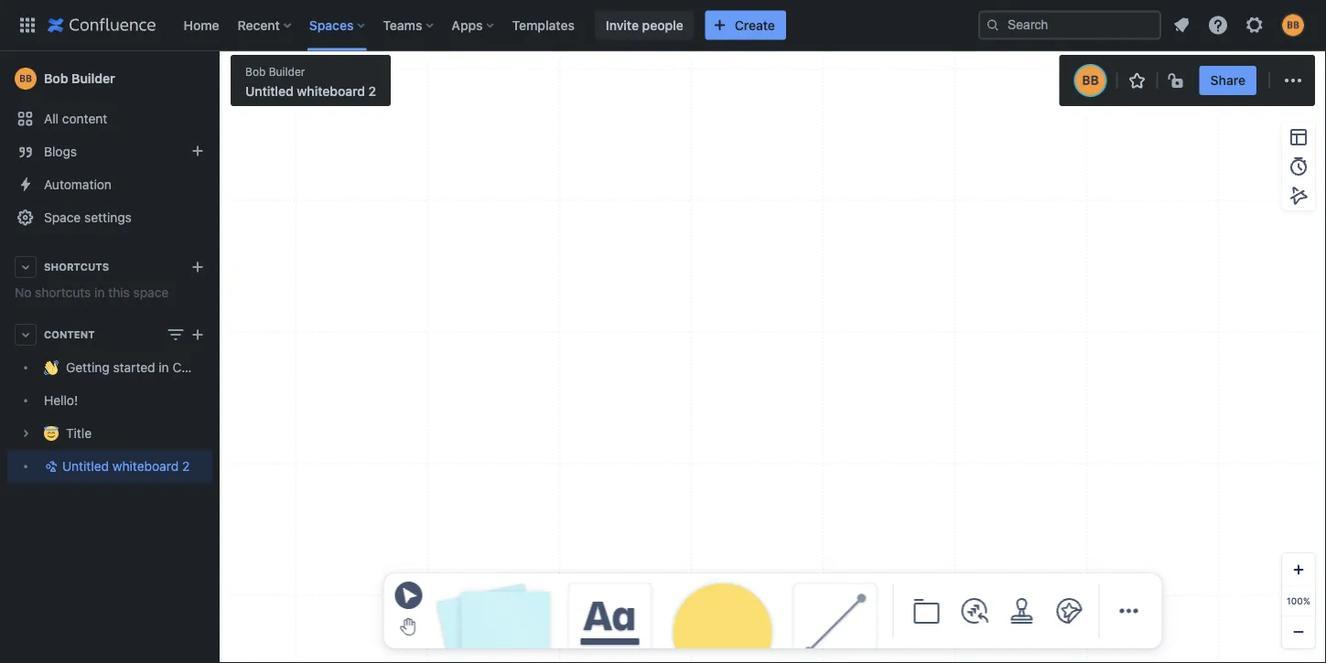 Task type: locate. For each thing, give the bounding box(es) containing it.
bob
[[245, 65, 266, 78], [44, 71, 68, 86]]

1 horizontal spatial whiteboard
[[297, 84, 365, 99]]

0 vertical spatial 2
[[369, 84, 376, 99]]

whiteboard down title link
[[112, 459, 179, 474]]

untitled down title
[[62, 459, 109, 474]]

this
[[108, 285, 130, 300]]

templates link
[[507, 11, 580, 40]]

0 horizontal spatial whiteboard
[[112, 459, 179, 474]]

builder for bob builder
[[72, 71, 115, 86]]

0 horizontal spatial in
[[94, 285, 105, 300]]

home
[[184, 17, 219, 33]]

getting
[[66, 360, 110, 375]]

templates
[[512, 17, 575, 33]]

invite
[[606, 17, 639, 33]]

1 vertical spatial whiteboard
[[112, 459, 179, 474]]

spaces
[[309, 17, 354, 33]]

1 horizontal spatial bob
[[245, 65, 266, 78]]

bob for bob builder
[[44, 71, 68, 86]]

confluence image
[[48, 14, 156, 36], [48, 14, 156, 36]]

share button
[[1200, 66, 1257, 95]]

tree
[[7, 352, 240, 484]]

search image
[[986, 18, 1001, 33]]

2 down title link
[[182, 459, 190, 474]]

0 horizontal spatial bob
[[44, 71, 68, 86]]

in for shortcuts
[[94, 285, 105, 300]]

bob builder link
[[7, 60, 212, 97], [245, 64, 305, 79]]

apps button
[[446, 11, 501, 40]]

tree containing getting started in confluence
[[7, 352, 240, 484]]

0 vertical spatial in
[[94, 285, 105, 300]]

in inside tree
[[159, 360, 169, 375]]

bob inside bob builder untitled whiteboard 2
[[245, 65, 266, 78]]

whiteboard
[[297, 84, 365, 99], [112, 459, 179, 474]]

in
[[94, 285, 105, 300], [159, 360, 169, 375]]

bob builder link down recent popup button
[[245, 64, 305, 79]]

tree inside space element
[[7, 352, 240, 484]]

in left this
[[94, 285, 105, 300]]

1 horizontal spatial bob builder link
[[245, 64, 305, 79]]

add shortcut image
[[187, 256, 209, 278]]

untitled
[[245, 84, 294, 99], [62, 459, 109, 474]]

content
[[62, 111, 107, 126]]

hello! link
[[7, 385, 212, 418]]

2
[[369, 84, 376, 99], [182, 459, 190, 474]]

share
[[1211, 73, 1246, 88]]

bob right collapse sidebar icon
[[245, 65, 266, 78]]

in right started
[[159, 360, 169, 375]]

apps
[[452, 17, 483, 33]]

settings icon image
[[1245, 14, 1267, 36]]

title link
[[7, 418, 212, 451]]

1 horizontal spatial untitled
[[245, 84, 294, 99]]

invite people button
[[595, 11, 695, 40]]

builder
[[269, 65, 305, 78], [72, 71, 115, 86]]

global element
[[11, 0, 979, 51]]

0 horizontal spatial bob builder link
[[7, 60, 212, 97]]

notification icon image
[[1171, 14, 1193, 36]]

Search field
[[979, 11, 1162, 40]]

create button
[[706, 11, 787, 40]]

0 horizontal spatial 2
[[182, 459, 190, 474]]

more actions image
[[1283, 70, 1305, 92]]

collapse sidebar image
[[200, 60, 240, 97]]

builder inside bob builder untitled whiteboard 2
[[269, 65, 305, 78]]

0 horizontal spatial builder
[[72, 71, 115, 86]]

0 horizontal spatial untitled
[[62, 459, 109, 474]]

shortcuts button
[[7, 251, 212, 284]]

builder inside space element
[[72, 71, 115, 86]]

0 vertical spatial untitled
[[245, 84, 294, 99]]

2 down the spaces popup button
[[369, 84, 376, 99]]

untitled right collapse sidebar icon
[[245, 84, 294, 99]]

bob inside space element
[[44, 71, 68, 86]]

1 vertical spatial in
[[159, 360, 169, 375]]

1 vertical spatial untitled
[[62, 459, 109, 474]]

1 horizontal spatial in
[[159, 360, 169, 375]]

banner
[[0, 0, 1327, 51]]

whiteboard down spaces
[[297, 84, 365, 99]]

whiteboard inside tree
[[112, 459, 179, 474]]

bob builder link up all content 'link'
[[7, 60, 212, 97]]

1 horizontal spatial builder
[[269, 65, 305, 78]]

appswitcher icon image
[[16, 14, 38, 36]]

0 vertical spatial whiteboard
[[297, 84, 365, 99]]

getting started in confluence link
[[7, 352, 240, 385]]

change view image
[[165, 324, 187, 346]]

builder up content
[[72, 71, 115, 86]]

invite people
[[606, 17, 684, 33]]

bob up all
[[44, 71, 68, 86]]

1 vertical spatial 2
[[182, 459, 190, 474]]

builder for bob builder untitled whiteboard 2
[[269, 65, 305, 78]]

started
[[113, 360, 155, 375]]

1 horizontal spatial 2
[[369, 84, 376, 99]]

builder down recent popup button
[[269, 65, 305, 78]]

teams button
[[378, 11, 441, 40]]

whiteboard inside bob builder untitled whiteboard 2
[[297, 84, 365, 99]]



Task type: describe. For each thing, give the bounding box(es) containing it.
recent
[[238, 17, 280, 33]]

automation
[[44, 177, 112, 192]]

space element
[[0, 51, 240, 664]]

space
[[44, 210, 81, 225]]

title
[[66, 426, 92, 441]]

untitled whiteboard 2
[[62, 459, 190, 474]]

all content
[[44, 111, 107, 126]]

untitled whiteboard 2 link
[[7, 451, 212, 484]]

star image
[[1127, 70, 1149, 92]]

space settings
[[44, 210, 132, 225]]

bob builder image
[[1077, 66, 1106, 95]]

bob builder
[[44, 71, 115, 86]]

confluence
[[173, 360, 240, 375]]

home link
[[178, 11, 225, 40]]

settings
[[84, 210, 132, 225]]

bob builder untitled whiteboard 2
[[245, 65, 376, 99]]

untitled inside untitled whiteboard 2 link
[[62, 459, 109, 474]]

2 inside bob builder untitled whiteboard 2
[[369, 84, 376, 99]]

shortcuts
[[44, 261, 109, 273]]

hello!
[[44, 393, 78, 408]]

create
[[735, 17, 776, 33]]

space settings link
[[7, 201, 212, 234]]

no shortcuts in this space
[[15, 285, 169, 300]]

2 inside untitled whiteboard 2 link
[[182, 459, 190, 474]]

content button
[[7, 319, 212, 352]]

space
[[133, 285, 169, 300]]

spaces button
[[304, 11, 372, 40]]

blogs link
[[7, 136, 212, 169]]

no restrictions image
[[1167, 70, 1189, 92]]

help icon image
[[1208, 14, 1230, 36]]

blogs
[[44, 144, 77, 159]]

people
[[643, 17, 684, 33]]

create content image
[[187, 324, 209, 346]]

all
[[44, 111, 59, 126]]

all content link
[[7, 103, 212, 136]]

banner containing home
[[0, 0, 1327, 51]]

in for started
[[159, 360, 169, 375]]

no
[[15, 285, 31, 300]]

getting started in confluence
[[66, 360, 240, 375]]

bob for bob builder untitled whiteboard 2
[[245, 65, 266, 78]]

content
[[44, 329, 95, 341]]

recent button
[[232, 11, 298, 40]]

teams
[[383, 17, 423, 33]]

automation link
[[7, 169, 212, 201]]

create a blog image
[[187, 140, 209, 162]]

shortcuts
[[35, 285, 91, 300]]

untitled inside bob builder untitled whiteboard 2
[[245, 84, 294, 99]]



Task type: vqa. For each thing, say whether or not it's contained in the screenshot.
the leftmost Bob Builder link
yes



